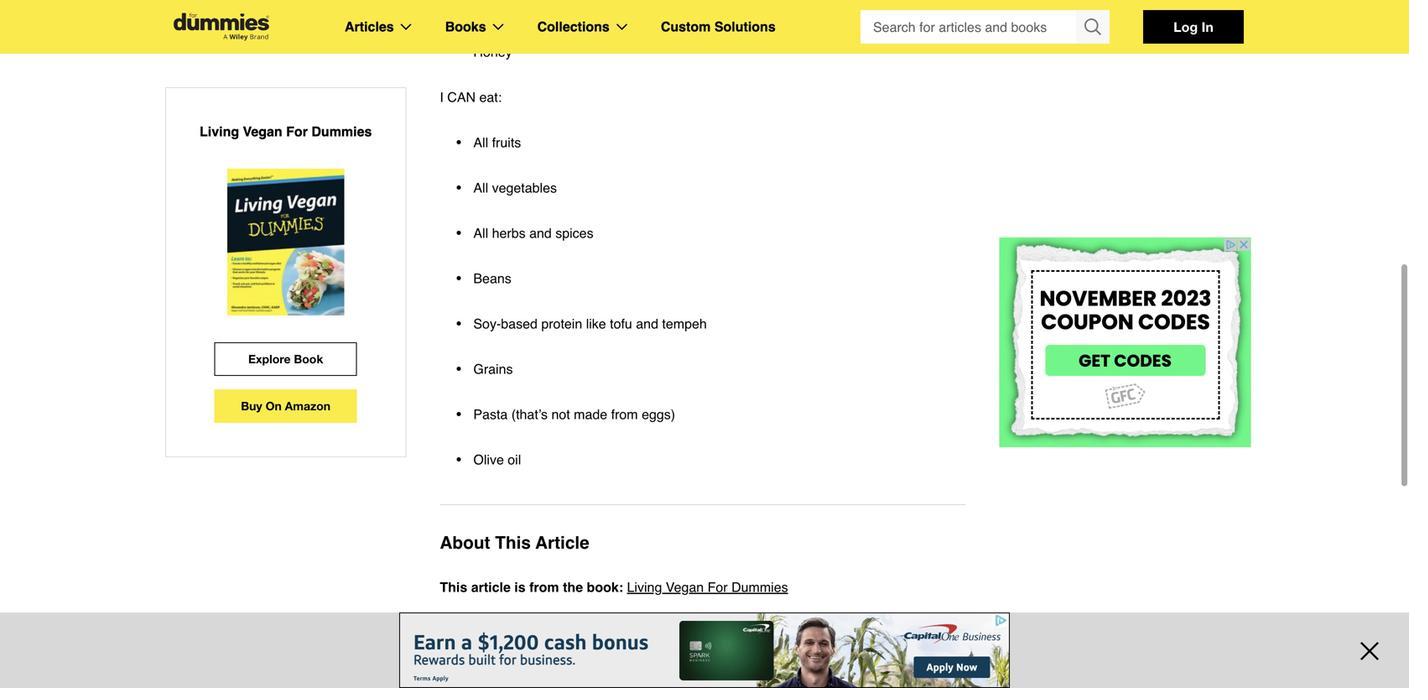 Task type: vqa. For each thing, say whether or not it's contained in the screenshot.
Updated: 07-28-2023
no



Task type: locate. For each thing, give the bounding box(es) containing it.
bryant
[[800, 666, 839, 681]]

trained
[[920, 622, 961, 638]]

was
[[924, 666, 948, 681]]

0 horizontal spatial she
[[775, 644, 799, 660]]

all for all vegetables
[[474, 180, 489, 196]]

open article categories image
[[401, 23, 412, 30]]

from left the eggs)
[[611, 407, 638, 422]]

amazon
[[285, 399, 331, 413]]

all
[[474, 135, 489, 150], [474, 180, 489, 196], [474, 225, 489, 241]]

professionally
[[834, 622, 916, 638]]

1 horizontal spatial is
[[809, 622, 819, 638]]

about up article
[[440, 533, 490, 553]]

the down 30 at the bottom left
[[536, 688, 554, 688]]

1 horizontal spatial from
[[611, 407, 638, 422]]

dummies
[[312, 124, 372, 139], [732, 579, 789, 595]]

0 vertical spatial living
[[200, 124, 239, 139]]

is inside alexandra jamieson, chhc, aadp, is a professionally trained vegan chef and board-certified holistic health counselor. she has appeared on oprah, the final word, 30 days, and the national health test with bryant gumbel. she was also featured in the oscar-nominated documentary super size me.
[[809, 622, 819, 638]]

is
[[515, 579, 526, 595], [809, 622, 819, 638]]

Search for articles and books text field
[[861, 10, 1078, 44]]

this
[[495, 533, 531, 553], [440, 579, 468, 595]]

0 horizontal spatial living
[[200, 124, 239, 139]]

she down on
[[897, 666, 921, 681]]

is right article
[[515, 579, 526, 595]]

1 vertical spatial about
[[440, 622, 479, 638]]

i
[[440, 89, 444, 105]]

based
[[501, 316, 538, 331]]

0 horizontal spatial vegan
[[243, 124, 283, 139]]

1 vertical spatial for
[[708, 579, 728, 595]]

book
[[506, 622, 539, 638]]

2 all from the top
[[474, 180, 489, 196]]

about for about this article
[[440, 533, 490, 553]]

herbs
[[492, 225, 526, 241]]

beans
[[474, 271, 512, 286]]

with
[[772, 666, 796, 681]]

chhc,
[[721, 622, 764, 638]]

grains
[[474, 361, 513, 377]]

0 horizontal spatial the
[[483, 622, 503, 638]]

2 vertical spatial the
[[536, 688, 554, 688]]

and
[[530, 225, 552, 241], [636, 316, 659, 331], [509, 644, 532, 660], [596, 666, 618, 681]]

for
[[286, 124, 308, 139], [708, 579, 728, 595]]

0 vertical spatial the
[[563, 579, 583, 595]]

about this article
[[440, 533, 590, 553]]

cookie consent banner dialog
[[0, 628, 1410, 688]]

about up the vegan
[[440, 622, 479, 638]]

and right herbs
[[530, 225, 552, 241]]

vegan
[[440, 644, 477, 660]]

living vegan for dummies
[[200, 124, 372, 139]]

open collections list image
[[617, 23, 628, 30]]

(that's
[[512, 407, 548, 422]]

0 vertical spatial from
[[611, 407, 638, 422]]

is left a
[[809, 622, 819, 638]]

0 horizontal spatial from
[[530, 579, 559, 595]]

all left herbs
[[474, 225, 489, 241]]

1 about from the top
[[440, 533, 490, 553]]

1 vertical spatial this
[[440, 579, 468, 595]]

vegetables
[[492, 180, 557, 196]]

1 all from the top
[[474, 135, 489, 150]]

has
[[803, 644, 824, 660]]

she down aadp,
[[775, 644, 799, 660]]

1 vertical spatial from
[[530, 579, 559, 595]]

1 vertical spatial the
[[483, 622, 503, 638]]

the inside alexandra jamieson, chhc, aadp, is a professionally trained vegan chef and board-certified holistic health counselor. she has appeared on oprah, the final word, 30 days, and the national health test with bryant gumbel. she was also featured in the oscar-nominated documentary super size me.
[[536, 688, 554, 688]]

0 vertical spatial is
[[515, 579, 526, 595]]

explore book
[[248, 352, 323, 366]]

1 vertical spatial living
[[627, 579, 662, 595]]

0 horizontal spatial is
[[515, 579, 526, 595]]

0 vertical spatial vegan
[[243, 124, 283, 139]]

from up author:
[[530, 579, 559, 595]]

3 all from the top
[[474, 225, 489, 241]]

2 vertical spatial all
[[474, 225, 489, 241]]

vegan
[[243, 124, 283, 139], [666, 579, 704, 595]]

0 horizontal spatial the
[[440, 666, 463, 681]]

all for all fruits
[[474, 135, 489, 150]]

group
[[861, 10, 1110, 44]]

in
[[521, 688, 532, 688]]

1 horizontal spatial living
[[627, 579, 662, 595]]

1 horizontal spatial this
[[495, 533, 531, 553]]

pasta
[[474, 407, 508, 422]]

buy on amazon
[[241, 399, 331, 413]]

final
[[467, 666, 496, 681]]

all vegetables
[[474, 180, 557, 196]]

all left vegetables
[[474, 180, 489, 196]]

2 about from the top
[[440, 622, 479, 638]]

this up article
[[495, 533, 531, 553]]

oil
[[508, 452, 521, 467]]

0 vertical spatial about
[[440, 533, 490, 553]]

made
[[574, 407, 608, 422]]

log
[[1174, 19, 1199, 35]]

can
[[448, 89, 476, 105]]

the up also
[[440, 666, 463, 681]]

advertisement element
[[1000, 237, 1252, 447], [399, 613, 1010, 688]]

the
[[563, 579, 583, 595], [483, 622, 503, 638], [536, 688, 554, 688]]

1 horizontal spatial the
[[622, 666, 645, 681]]

alexandra
[[592, 622, 653, 638]]

the
[[440, 666, 463, 681], [622, 666, 645, 681]]

all left fruits at the left
[[474, 135, 489, 150]]

article
[[471, 579, 511, 595]]

1 vertical spatial vegan
[[666, 579, 704, 595]]

0 vertical spatial dummies
[[312, 124, 372, 139]]

30
[[539, 666, 554, 681]]

this left article
[[440, 579, 468, 595]]

book image image
[[227, 169, 344, 316]]

1 vertical spatial all
[[474, 180, 489, 196]]

custom solutions link
[[661, 16, 776, 38]]

from
[[611, 407, 638, 422], [530, 579, 559, 595]]

all fruits
[[474, 135, 521, 150]]

honey
[[474, 44, 512, 60]]

oscar-
[[558, 688, 598, 688]]

1 horizontal spatial the
[[536, 688, 554, 688]]

about
[[440, 533, 490, 553], [440, 622, 479, 638]]

0 horizontal spatial for
[[286, 124, 308, 139]]

tempeh
[[662, 316, 707, 331]]

0 horizontal spatial this
[[440, 579, 468, 595]]

about for about the book author:
[[440, 622, 479, 638]]

living
[[200, 124, 239, 139], [627, 579, 662, 595]]

aadp,
[[767, 622, 805, 638]]

the left book:
[[563, 579, 583, 595]]

1 horizontal spatial vegan
[[666, 579, 704, 595]]

the up "nominated"
[[622, 666, 645, 681]]

0 vertical spatial she
[[775, 644, 799, 660]]

1 horizontal spatial dummies
[[732, 579, 789, 595]]

explore
[[248, 352, 291, 366]]

and down book
[[509, 644, 532, 660]]

all for all herbs and spices
[[474, 225, 489, 241]]

1 vertical spatial she
[[897, 666, 921, 681]]

appeared
[[828, 644, 885, 660]]

1 horizontal spatial for
[[708, 579, 728, 595]]

nominated
[[598, 688, 661, 688]]

0 vertical spatial all
[[474, 135, 489, 150]]

author:
[[542, 622, 588, 638]]

the up chef
[[483, 622, 503, 638]]

this article is from the book: living vegan for dummies
[[440, 579, 789, 595]]

tofu
[[610, 316, 633, 331]]

1 vertical spatial is
[[809, 622, 819, 638]]



Task type: describe. For each thing, give the bounding box(es) containing it.
super
[[746, 688, 782, 688]]

oprah,
[[907, 644, 948, 660]]

about the book author:
[[440, 622, 592, 638]]

buy
[[241, 399, 262, 413]]

counselor.
[[710, 644, 771, 660]]

books
[[445, 19, 486, 34]]

article
[[536, 533, 590, 553]]

log in link
[[1144, 10, 1245, 44]]

word,
[[500, 666, 535, 681]]

jamieson,
[[656, 622, 718, 638]]

board-
[[536, 644, 574, 660]]

featured
[[468, 688, 518, 688]]

gumbel.
[[842, 666, 893, 681]]

living vegan for dummies link
[[627, 577, 789, 598]]

open book categories image
[[493, 23, 504, 30]]

in
[[1202, 19, 1214, 35]]

health
[[670, 644, 707, 660]]

a
[[823, 622, 830, 638]]

also
[[440, 688, 465, 688]]

spices
[[556, 225, 594, 241]]

book
[[294, 352, 323, 366]]

size
[[786, 688, 812, 688]]

health
[[702, 666, 740, 681]]

0 vertical spatial advertisement element
[[1000, 237, 1252, 447]]

solutions
[[715, 19, 776, 34]]

1 the from the left
[[440, 666, 463, 681]]

custom solutions
[[661, 19, 776, 34]]

2 horizontal spatial the
[[563, 579, 583, 595]]

0 horizontal spatial dummies
[[312, 124, 372, 139]]

and right tofu
[[636, 316, 659, 331]]

days,
[[558, 666, 592, 681]]

2 the from the left
[[622, 666, 645, 681]]

on
[[889, 644, 904, 660]]

holistic
[[625, 644, 666, 660]]

0 vertical spatial this
[[495, 533, 531, 553]]

articles
[[345, 19, 394, 34]]

log in
[[1174, 19, 1214, 35]]

fruits
[[492, 135, 521, 150]]

me.
[[815, 688, 838, 688]]

and down "certified" at the bottom of page
[[596, 666, 618, 681]]

collections
[[538, 19, 610, 34]]

olive oil
[[474, 452, 521, 467]]

eggs)
[[642, 407, 676, 422]]

1 horizontal spatial she
[[897, 666, 921, 681]]

i can eat:
[[440, 89, 502, 105]]

on
[[266, 399, 282, 413]]

custom
[[661, 19, 711, 34]]

pasta (that's not made from eggs)
[[474, 407, 676, 422]]

certified
[[574, 644, 621, 660]]

1 vertical spatial dummies
[[732, 579, 789, 595]]

not
[[552, 407, 570, 422]]

chef
[[480, 644, 506, 660]]

national
[[649, 666, 698, 681]]

buy on amazon link
[[215, 389, 357, 423]]

1 vertical spatial advertisement element
[[399, 613, 1010, 688]]

logo image
[[165, 13, 278, 41]]

like
[[586, 316, 606, 331]]

0 vertical spatial for
[[286, 124, 308, 139]]

eat:
[[480, 89, 502, 105]]

all herbs and spices
[[474, 225, 594, 241]]

test
[[744, 666, 768, 681]]

explore book link
[[215, 342, 357, 376]]

protein
[[542, 316, 583, 331]]

alexandra jamieson, chhc, aadp, is a professionally trained vegan chef and board-certified holistic health counselor. she has appeared on oprah, the final word, 30 days, and the national health test with bryant gumbel. she was also featured in the oscar-nominated documentary super size me.
[[440, 622, 961, 688]]

olive
[[474, 452, 504, 467]]

soy-
[[474, 316, 501, 331]]

book:
[[587, 579, 624, 595]]

documentary
[[665, 688, 742, 688]]

soy-based protein like tofu and tempeh
[[474, 316, 707, 331]]



